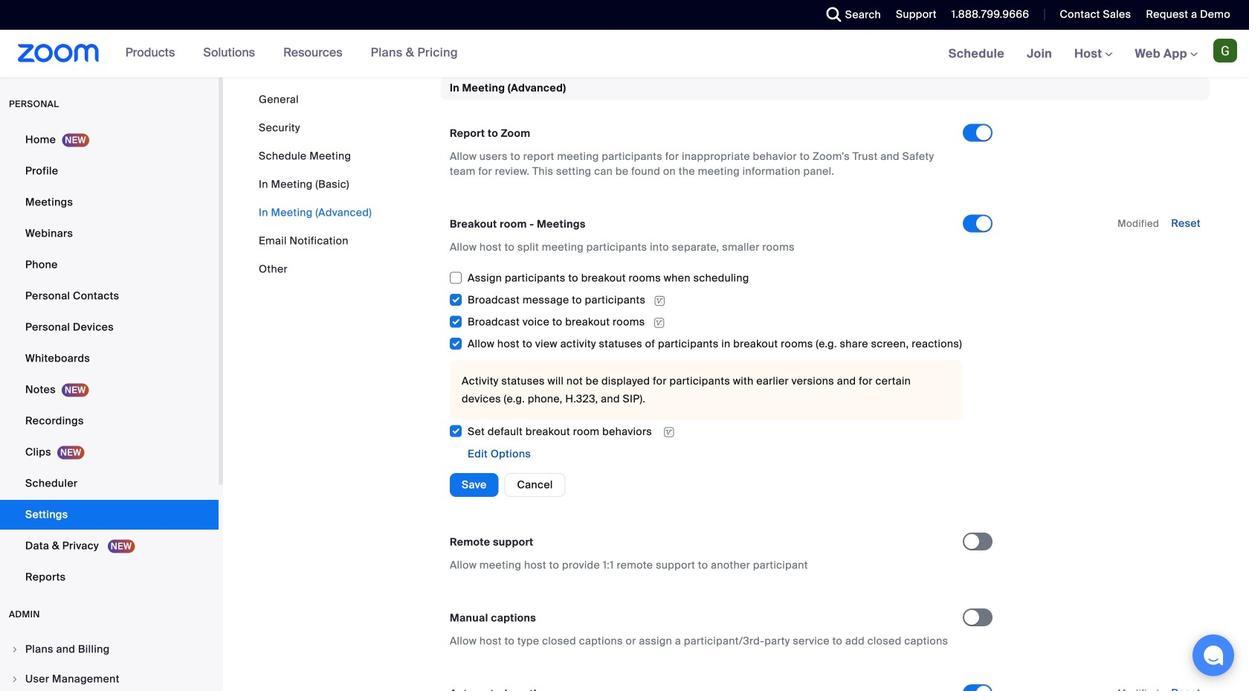 Task type: locate. For each thing, give the bounding box(es) containing it.
product information navigation
[[99, 30, 469, 77]]

support version for broadcast message to participants image
[[650, 294, 671, 308]]

admin menu menu
[[0, 635, 219, 691]]

group
[[446, 267, 1026, 461]]

0 vertical spatial menu item
[[0, 635, 219, 664]]

application
[[449, 289, 964, 311], [449, 311, 964, 333]]

profile picture image
[[1214, 39, 1238, 62]]

2 application from the top
[[449, 311, 964, 333]]

1 vertical spatial right image
[[10, 675, 19, 684]]

application down support version for broadcast message to participants image
[[449, 311, 964, 333]]

menu bar
[[259, 92, 372, 277]]

support version for set default breakout room behaviors image
[[659, 425, 680, 439]]

1 vertical spatial menu item
[[0, 665, 219, 691]]

in meeting (advanced) element
[[441, 77, 1211, 691]]

group inside in meeting (advanced) element
[[446, 267, 1026, 461]]

zoom logo image
[[18, 44, 99, 62]]

right image
[[10, 645, 19, 654], [10, 675, 19, 684]]

open chat image
[[1204, 645, 1225, 666]]

1 menu item from the top
[[0, 635, 219, 664]]

application up support version for broadcast voice to breakout rooms icon
[[449, 289, 964, 311]]

0 vertical spatial right image
[[10, 645, 19, 654]]

2 right image from the top
[[10, 675, 19, 684]]

banner
[[0, 30, 1250, 78]]

menu item
[[0, 635, 219, 664], [0, 665, 219, 691]]

1 right image from the top
[[10, 645, 19, 654]]



Task type: describe. For each thing, give the bounding box(es) containing it.
2 menu item from the top
[[0, 665, 219, 691]]

right image for 2nd menu item
[[10, 675, 19, 684]]

1 application from the top
[[449, 289, 964, 311]]

personal menu menu
[[0, 125, 219, 594]]

right image for 2nd menu item from the bottom
[[10, 645, 19, 654]]

meetings navigation
[[938, 30, 1250, 78]]

support version for broadcast voice to breakout rooms image
[[649, 316, 670, 329]]



Task type: vqa. For each thing, say whether or not it's contained in the screenshot.
second application
yes



